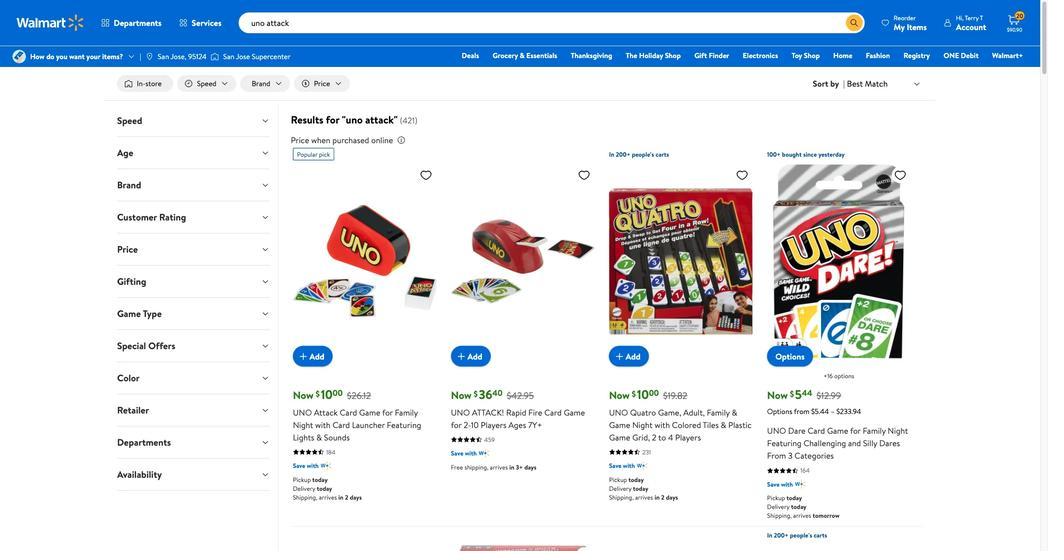 Task type: describe. For each thing, give the bounding box(es) containing it.
dare
[[788, 426, 806, 437]]

1 horizontal spatial in
[[509, 463, 514, 472]]

registry
[[904, 50, 930, 61]]

(421)
[[400, 115, 418, 126]]

retailer
[[117, 404, 149, 417]]

yesterday
[[819, 150, 845, 159]]

shipping, for $19.82
[[609, 493, 634, 502]]

1 horizontal spatial carts
[[814, 531, 827, 540]]

save for $42.95
[[451, 449, 464, 458]]

free shipping, arrives in 3+ days
[[451, 463, 537, 472]]

sort
[[813, 78, 829, 89]]

now $ 10 00 $26.12 uno attack card game for family night with card launcher featuring lights & sounds
[[293, 386, 421, 443]]

pick
[[319, 150, 330, 159]]

4
[[668, 432, 673, 443]]

pickup today delivery today shipping, arrives tomorrow
[[767, 494, 840, 521]]

now $ 36 40 $42.95 uno attack! rapid fire card game for 2-10 players ages 7y+
[[451, 386, 585, 431]]

how
[[30, 51, 45, 62]]

game left grid,
[[609, 432, 630, 443]]

uno quatro game, adult, family & game night with colored tiles & plastic game grid, 2 to 4 players image
[[609, 165, 753, 359]]

uno for $42.95
[[451, 407, 470, 419]]

grocery & essentials
[[493, 50, 557, 61]]

Search search field
[[239, 12, 865, 33]]

with up the pickup today delivery today shipping, arrives tomorrow
[[781, 480, 793, 489]]

services
[[192, 17, 222, 29]]

with inside now $ 10 00 $19.82 uno quatro game, adult, family & game night with colored tiles & plastic game grid, 2 to 4 players
[[655, 420, 670, 431]]

rating
[[159, 211, 186, 224]]

uno for $19.82
[[609, 407, 628, 419]]

1 horizontal spatial in
[[767, 531, 773, 540]]

1 horizontal spatial days
[[524, 463, 537, 472]]

card inside uno dare card game for family night featuring challenging and silly dares from 3 categories
[[808, 426, 825, 437]]

services button
[[170, 10, 230, 35]]

now for $19.82
[[609, 388, 630, 403]]

save for $19.82
[[609, 462, 622, 471]]

thanksgiving link
[[566, 50, 617, 61]]

$42.95
[[507, 390, 534, 403]]

$ for $19.82
[[632, 388, 636, 400]]

2 inside now $ 10 00 $19.82 uno quatro game, adult, family & game night with colored tiles & plastic game grid, 2 to 4 players
[[652, 432, 657, 443]]

164
[[801, 467, 810, 475]]

brand for brand 'dropdown button' in the sort and filter section element
[[252, 78, 270, 89]]

+16 options
[[824, 372, 854, 381]]

"uno
[[342, 113, 363, 127]]

since
[[803, 150, 817, 159]]

availability
[[117, 469, 162, 482]]

20
[[1016, 11, 1023, 20]]

days for $26.12
[[350, 493, 362, 502]]

home link
[[829, 50, 857, 61]]

the
[[626, 50, 637, 61]]

add to favorites list, uno dare card game for family night featuring challenging and silly dares from 3 categories image
[[894, 169, 907, 182]]

fashion link
[[861, 50, 895, 61]]

now for $26.12
[[293, 388, 314, 403]]

with left walmart plus icon
[[307, 462, 319, 471]]

1 vertical spatial in 200+ people's carts
[[767, 531, 827, 540]]

toy
[[792, 50, 802, 61]]

$5.44
[[811, 407, 829, 417]]

ages
[[509, 420, 526, 431]]

add to cart image for $26.12
[[297, 350, 310, 363]]

results
[[291, 113, 323, 127]]

account
[[956, 21, 986, 32]]

family inside uno dare card game for family night featuring challenging and silly dares from 3 categories
[[863, 426, 886, 437]]

plastic
[[728, 420, 752, 431]]

0 horizontal spatial |
[[140, 51, 141, 62]]

electronics link
[[738, 50, 783, 61]]

one debit
[[944, 50, 979, 61]]

dares
[[879, 438, 900, 449]]

in-store
[[137, 78, 162, 89]]

game inside now $ 10 00 $26.12 uno attack card game for family night with card launcher featuring lights & sounds
[[359, 407, 380, 419]]

store
[[145, 78, 162, 89]]

lights
[[293, 432, 314, 443]]

add button for $19.82
[[609, 346, 649, 367]]

save with for $19.82
[[609, 462, 635, 471]]

special
[[117, 340, 146, 353]]

arrives down walmart plus icon
[[319, 493, 337, 502]]

with up shipping,
[[465, 449, 477, 458]]

t
[[980, 13, 983, 22]]

for inside now $ 36 40 $42.95 uno attack! rapid fire card game for 2-10 players ages 7y+
[[451, 420, 462, 431]]

uno attack! rapid fire card game for 2-10 players ages 7y+ image
[[451, 165, 595, 359]]

speed inside sort and filter section element
[[197, 78, 216, 89]]

holiday
[[639, 50, 663, 61]]

2 vertical spatial walmart plus image
[[795, 480, 806, 490]]

uno attack card game for family night with card launcher featuring lights & sounds image
[[293, 165, 436, 359]]

0 horizontal spatial price button
[[109, 234, 278, 265]]

game type
[[117, 308, 162, 321]]

$19.82
[[663, 390, 687, 403]]

Walmart Site-Wide search field
[[239, 12, 865, 33]]

how do you want your items?
[[30, 51, 123, 62]]

terry
[[965, 13, 979, 22]]

price when purchased online
[[291, 135, 393, 146]]

game inside now $ 36 40 $42.95 uno attack! rapid fire card game for 2-10 players ages 7y+
[[564, 407, 585, 419]]

2 for $26.12
[[345, 493, 348, 502]]

arrives left 3+
[[490, 463, 508, 472]]

delivery for $26.12
[[293, 484, 315, 493]]

customer rating button
[[109, 202, 278, 233]]

hi,
[[956, 13, 964, 22]]

now for $42.95
[[451, 388, 472, 403]]

items?
[[102, 51, 123, 62]]

popular
[[297, 150, 318, 159]]

2 add button from the left
[[451, 346, 491, 367]]

san for san jose, 95124
[[158, 51, 169, 62]]

walmart+ link
[[988, 50, 1028, 61]]

hi, terry t account
[[956, 13, 986, 32]]

search icon image
[[850, 19, 859, 27]]

pickup inside the pickup today delivery today shipping, arrives tomorrow
[[767, 494, 785, 503]]

san jose supercenter
[[223, 51, 291, 62]]

availability tab
[[109, 459, 278, 491]]

launcher
[[352, 420, 385, 431]]

electronics
[[743, 50, 778, 61]]

night inside uno dare card game for family night featuring challenging and silly dares from 3 categories
[[888, 426, 908, 437]]

availability button
[[109, 459, 278, 491]]

gift
[[694, 50, 707, 61]]

3+
[[516, 463, 523, 472]]

finder
[[709, 50, 729, 61]]

for inside now $ 10 00 $26.12 uno attack card game for family night with card launcher featuring lights & sounds
[[382, 407, 393, 419]]

10 for $19.82
[[637, 386, 649, 404]]

5
[[795, 386, 802, 404]]

tiles
[[703, 420, 719, 431]]

with down grid,
[[623, 462, 635, 471]]

age button
[[109, 137, 278, 169]]

save for $26.12
[[293, 462, 305, 471]]

in for $26.12
[[338, 493, 343, 502]]

card inside now $ 36 40 $42.95 uno attack! rapid fire card game for 2-10 players ages 7y+
[[544, 407, 562, 419]]

grid,
[[632, 432, 650, 443]]

0 horizontal spatial people's
[[632, 150, 654, 159]]

shipping, for $26.12
[[293, 493, 317, 502]]

offers
[[148, 340, 175, 353]]

add to cart image for $19.82
[[613, 350, 626, 363]]

0 horizontal spatial in
[[609, 150, 614, 159]]

pickup for $19.82
[[609, 476, 627, 484]]

options
[[834, 372, 854, 381]]

uno inside uno dare card game for family night featuring challenging and silly dares from 3 categories
[[767, 426, 786, 437]]

price inside sort and filter section element
[[314, 78, 330, 89]]

customer
[[117, 211, 157, 224]]

price inside tab
[[117, 243, 138, 256]]

tomorrow
[[813, 512, 840, 521]]

walmart plus image
[[321, 461, 331, 472]]

card up sounds
[[333, 420, 350, 431]]

walmart image
[[17, 15, 84, 31]]

1 horizontal spatial 200+
[[774, 531, 789, 540]]

pickup today delivery today shipping, arrives in 2 days for $19.82
[[609, 476, 678, 502]]

special offers button
[[109, 330, 278, 362]]

speed inside speed tab
[[117, 114, 142, 127]]

& inside now $ 10 00 $26.12 uno attack card game for family night with card launcher featuring lights & sounds
[[316, 432, 322, 443]]

card down $26.12
[[340, 407, 357, 419]]

184
[[326, 448, 335, 457]]

fire
[[528, 407, 542, 419]]

10 for $26.12
[[321, 386, 333, 404]]

in-store button
[[117, 75, 173, 92]]

–
[[831, 407, 835, 417]]

95124
[[188, 51, 207, 62]]

grocery & essentials link
[[488, 50, 562, 61]]

age tab
[[109, 137, 278, 169]]

best match
[[847, 78, 888, 89]]

 image for san jose supercenter
[[211, 51, 219, 62]]

brand button inside sort and filter section element
[[240, 75, 290, 92]]

now $ 5 44 $12.99 options from $5.44 – $233.94
[[767, 386, 861, 417]]

gifting button
[[109, 266, 278, 298]]

and
[[848, 438, 861, 449]]

featuring inside now $ 10 00 $26.12 uno attack card game for family night with card launcher featuring lights & sounds
[[387, 420, 421, 431]]



Task type: locate. For each thing, give the bounding box(es) containing it.
brand inside tab
[[117, 179, 141, 192]]

2 horizontal spatial  image
[[211, 51, 219, 62]]

00 left $26.12
[[333, 388, 343, 399]]

by
[[830, 78, 839, 89]]

1 vertical spatial people's
[[790, 531, 812, 540]]

0 horizontal spatial pickup today delivery today shipping, arrives in 2 days
[[293, 476, 362, 502]]

game up challenging
[[827, 426, 848, 437]]

1 add to cart image from the left
[[297, 350, 310, 363]]

1 horizontal spatial people's
[[790, 531, 812, 540]]

2 00 from the left
[[649, 388, 659, 399]]

arrives down the 231
[[635, 493, 653, 502]]

speed button down 95124
[[177, 75, 236, 92]]

uno up 2-
[[451, 407, 470, 419]]

options up 5
[[776, 351, 805, 362]]

for up and
[[850, 426, 861, 437]]

in
[[509, 463, 514, 472], [338, 493, 343, 502], [655, 493, 660, 502]]

1 vertical spatial options
[[767, 407, 792, 417]]

1 vertical spatial carts
[[814, 531, 827, 540]]

1 horizontal spatial add button
[[451, 346, 491, 367]]

people's
[[632, 150, 654, 159], [790, 531, 812, 540]]

departments up items? at the left
[[114, 17, 162, 29]]

departments button
[[92, 10, 170, 35]]

essentials
[[526, 50, 557, 61]]

save with left walmart plus icon
[[293, 462, 319, 471]]

1 vertical spatial speed
[[117, 114, 142, 127]]

$ inside now $ 10 00 $26.12 uno attack card game for family night with card launcher featuring lights & sounds
[[316, 388, 320, 400]]

1 horizontal spatial in 200+ people's carts
[[767, 531, 827, 540]]

0 horizontal spatial players
[[481, 420, 507, 431]]

walmart plus image down the 164
[[795, 480, 806, 490]]

2 horizontal spatial 2
[[661, 493, 665, 502]]

for left "uno
[[326, 113, 339, 127]]

walmart+
[[992, 50, 1023, 61]]

0 horizontal spatial add
[[310, 351, 324, 362]]

& right tiles
[[721, 420, 726, 431]]

night down quatro
[[632, 420, 653, 431]]

best match button
[[845, 77, 923, 91]]

40
[[492, 388, 503, 399]]

gifting tab
[[109, 266, 278, 298]]

uno left dare
[[767, 426, 786, 437]]

1 horizontal spatial delivery
[[609, 484, 632, 493]]

save with
[[451, 449, 477, 458], [293, 462, 319, 471], [609, 462, 635, 471], [767, 480, 793, 489]]

speed tab
[[109, 105, 278, 137]]

0 vertical spatial people's
[[632, 150, 654, 159]]

with up the 'to'
[[655, 420, 670, 431]]

1 vertical spatial players
[[675, 432, 701, 443]]

0 vertical spatial 200+
[[616, 150, 630, 159]]

$233.94
[[837, 407, 861, 417]]

card right fire
[[544, 407, 562, 419]]

1 horizontal spatial |
[[843, 78, 845, 89]]

pickup today delivery today shipping, arrives in 2 days down the 231
[[609, 476, 678, 502]]

shipping, inside the pickup today delivery today shipping, arrives tomorrow
[[767, 512, 792, 521]]

$ left 36
[[474, 388, 478, 400]]

2 horizontal spatial price
[[314, 78, 330, 89]]

$90.90
[[1007, 26, 1022, 33]]

walmart plus image down "459"
[[479, 449, 489, 459]]

1 horizontal spatial 00
[[649, 388, 659, 399]]

brand down san jose supercenter
[[252, 78, 270, 89]]

00 for $26.12
[[333, 388, 343, 399]]

brand down "age"
[[117, 179, 141, 192]]

carts
[[656, 150, 669, 159], [814, 531, 827, 540]]

uno inside now $ 10 00 $26.12 uno attack card game for family night with card launcher featuring lights & sounds
[[293, 407, 312, 419]]

add for $19.82
[[626, 351, 641, 362]]

| inside sort and filter section element
[[843, 78, 845, 89]]

1 00 from the left
[[333, 388, 343, 399]]

2 horizontal spatial walmart plus image
[[795, 480, 806, 490]]

& right grocery
[[520, 50, 525, 61]]

0 horizontal spatial  image
[[12, 50, 26, 63]]

today
[[312, 476, 328, 484], [629, 476, 644, 484], [317, 484, 332, 493], [633, 484, 648, 493], [787, 494, 802, 503], [791, 503, 807, 512]]

4 $ from the left
[[790, 388, 794, 400]]

1 horizontal spatial brand
[[252, 78, 270, 89]]

& right lights
[[316, 432, 322, 443]]

brand inside sort and filter section element
[[252, 78, 270, 89]]

type
[[143, 308, 162, 321]]

uno left attack
[[293, 407, 312, 419]]

brand tab
[[109, 169, 278, 201]]

00
[[333, 388, 343, 399], [649, 388, 659, 399]]

1 vertical spatial in
[[767, 531, 773, 540]]

1 vertical spatial brand
[[117, 179, 141, 192]]

departments inside popup button
[[114, 17, 162, 29]]

 image right 95124
[[211, 51, 219, 62]]

gift finder
[[694, 50, 729, 61]]

$ inside now $ 10 00 $19.82 uno quatro game, adult, family & game night with colored tiles & plastic game grid, 2 to 4 players
[[632, 388, 636, 400]]

$ up quatro
[[632, 388, 636, 400]]

now inside now $ 5 44 $12.99 options from $5.44 – $233.94
[[767, 388, 788, 403]]

online
[[371, 135, 393, 146]]

| right by
[[843, 78, 845, 89]]

2 horizontal spatial 10
[[637, 386, 649, 404]]

0 horizontal spatial pickup
[[293, 476, 311, 484]]

price up the results
[[314, 78, 330, 89]]

0 horizontal spatial add to cart image
[[297, 350, 310, 363]]

 image for san jose, 95124
[[145, 52, 154, 61]]

3 add from the left
[[626, 351, 641, 362]]

1 add button from the left
[[293, 346, 333, 367]]

free
[[451, 463, 463, 472]]

save with down "from"
[[767, 480, 793, 489]]

brand button
[[240, 75, 290, 92], [109, 169, 278, 201]]

now inside now $ 10 00 $26.12 uno attack card game for family night with card launcher featuring lights & sounds
[[293, 388, 314, 403]]

uno showdown card game for game night with electronic card launcher featuring lights & sounds image
[[451, 546, 595, 552]]

night up lights
[[293, 420, 313, 431]]

deals
[[462, 50, 479, 61]]

add to favorites list, uno showdown card game for game night with electronic card launcher featuring lights & sounds image
[[578, 550, 590, 552]]

when
[[311, 135, 330, 146]]

save with for $26.12
[[293, 462, 319, 471]]

retailer button
[[109, 395, 278, 427]]

0 horizontal spatial shop
[[665, 50, 681, 61]]

0 horizontal spatial speed
[[117, 114, 142, 127]]

10 up quatro
[[637, 386, 649, 404]]

featuring inside uno dare card game for family night featuring challenging and silly dares from 3 categories
[[767, 438, 802, 449]]

game type button
[[109, 298, 278, 330]]

brand
[[252, 78, 270, 89], [117, 179, 141, 192]]

toy shop
[[792, 50, 820, 61]]

0 vertical spatial price
[[314, 78, 330, 89]]

arrives
[[490, 463, 508, 472], [319, 493, 337, 502], [635, 493, 653, 502], [793, 512, 811, 521]]

players inside now $ 36 40 $42.95 uno attack! rapid fire card game for 2-10 players ages 7y+
[[481, 420, 507, 431]]

10 down attack!
[[471, 420, 479, 431]]

1 horizontal spatial players
[[675, 432, 701, 443]]

for
[[326, 113, 339, 127], [382, 407, 393, 419], [451, 420, 462, 431], [850, 426, 861, 437]]

thanksgiving
[[571, 50, 612, 61]]

$ for $26.12
[[316, 388, 320, 400]]

0 vertical spatial departments
[[114, 17, 162, 29]]

0 vertical spatial brand button
[[240, 75, 290, 92]]

3 $ from the left
[[632, 388, 636, 400]]

family inside now $ 10 00 $19.82 uno quatro game, adult, family & game night with colored tiles & plastic game grid, 2 to 4 players
[[707, 407, 730, 419]]

sort and filter section element
[[105, 67, 936, 100]]

legal information image
[[397, 136, 406, 144]]

1 horizontal spatial 10
[[471, 420, 479, 431]]

3 add button from the left
[[609, 346, 649, 367]]

2
[[652, 432, 657, 443], [345, 493, 348, 502], [661, 493, 665, 502]]

2 san from the left
[[223, 51, 234, 62]]

departments inside dropdown button
[[117, 436, 171, 449]]

pickup today delivery today shipping, arrives in 2 days
[[293, 476, 362, 502], [609, 476, 678, 502]]

4 now from the left
[[767, 388, 788, 403]]

jose
[[236, 51, 250, 62]]

1 horizontal spatial pickup
[[609, 476, 627, 484]]

1 horizontal spatial  image
[[145, 52, 154, 61]]

100+
[[767, 150, 781, 159]]

color tab
[[109, 363, 278, 394]]

registry link
[[899, 50, 935, 61]]

10 inside now $ 10 00 $26.12 uno attack card game for family night with card launcher featuring lights & sounds
[[321, 386, 333, 404]]

your
[[86, 51, 100, 62]]

1 horizontal spatial night
[[632, 420, 653, 431]]

game inside uno dare card game for family night featuring challenging and silly dares from 3 categories
[[827, 426, 848, 437]]

0 horizontal spatial price
[[117, 243, 138, 256]]

san for san jose supercenter
[[223, 51, 234, 62]]

debit
[[961, 50, 979, 61]]

arrives left tomorrow
[[793, 512, 811, 521]]

1 vertical spatial brand button
[[109, 169, 278, 201]]

1 $ from the left
[[316, 388, 320, 400]]

 image for how do you want your items?
[[12, 50, 26, 63]]

00 inside now $ 10 00 $26.12 uno attack card game for family night with card launcher featuring lights & sounds
[[333, 388, 343, 399]]

featuring right launcher
[[387, 420, 421, 431]]

1 vertical spatial featuring
[[767, 438, 802, 449]]

from
[[794, 407, 810, 417]]

price tab
[[109, 234, 278, 265]]

0 vertical spatial walmart plus image
[[479, 449, 489, 459]]

10 inside now $ 10 00 $19.82 uno quatro game, adult, family & game night with colored tiles & plastic game grid, 2 to 4 players
[[637, 386, 649, 404]]

you
[[56, 51, 67, 62]]

card up challenging
[[808, 426, 825, 437]]

price
[[314, 78, 330, 89], [291, 135, 309, 146], [117, 243, 138, 256]]

attack
[[314, 407, 338, 419]]

quatro
[[630, 407, 656, 419]]

brand for bottommost brand 'dropdown button'
[[117, 179, 141, 192]]

price button up the results
[[294, 75, 350, 92]]

reorder my items
[[894, 13, 927, 32]]

speed button
[[177, 75, 236, 92], [109, 105, 278, 137]]

231
[[642, 448, 651, 457]]

10 inside now $ 36 40 $42.95 uno attack! rapid fire card game for 2-10 players ages 7y+
[[471, 420, 479, 431]]

1 now from the left
[[293, 388, 314, 403]]

walmart plus image for 10
[[637, 461, 647, 472]]

pickup today delivery today shipping, arrives in 2 days for $26.12
[[293, 476, 362, 502]]

days
[[524, 463, 537, 472], [350, 493, 362, 502], [666, 493, 678, 502]]

0 horizontal spatial 2
[[345, 493, 348, 502]]

night up dares at the bottom
[[888, 426, 908, 437]]

now inside now $ 36 40 $42.95 uno attack! rapid fire card game for 2-10 players ages 7y+
[[451, 388, 472, 403]]

san
[[158, 51, 169, 62], [223, 51, 234, 62]]

rapid
[[506, 407, 526, 419]]

0 horizontal spatial days
[[350, 493, 362, 502]]

the holiday shop
[[626, 50, 681, 61]]

san left the jose
[[223, 51, 234, 62]]

00 for $19.82
[[649, 388, 659, 399]]

0 horizontal spatial featuring
[[387, 420, 421, 431]]

for up launcher
[[382, 407, 393, 419]]

0 horizontal spatial delivery
[[293, 484, 315, 493]]

in-
[[137, 78, 145, 89]]

& up plastic
[[732, 407, 737, 419]]

brand button up customer rating dropdown button
[[109, 169, 278, 201]]

2 shop from the left
[[804, 50, 820, 61]]

brand button down 'supercenter'
[[240, 75, 290, 92]]

save with for $42.95
[[451, 449, 477, 458]]

game
[[117, 308, 141, 321], [359, 407, 380, 419], [564, 407, 585, 419], [609, 420, 630, 431], [827, 426, 848, 437], [609, 432, 630, 443]]

game type tab
[[109, 298, 278, 330]]

options left 'from' at the right of page
[[767, 407, 792, 417]]

0 horizontal spatial carts
[[656, 150, 669, 159]]

add to cart image
[[297, 350, 310, 363], [613, 350, 626, 363]]

2 horizontal spatial family
[[863, 426, 886, 437]]

1 horizontal spatial speed
[[197, 78, 216, 89]]

age
[[117, 147, 133, 160]]

customer rating
[[117, 211, 186, 224]]

save with up free
[[451, 449, 477, 458]]

uno left quatro
[[609, 407, 628, 419]]

players down colored
[[675, 432, 701, 443]]

add to favorites list, uno attack! rapid fire card game for 2-10 players ages 7y+ image
[[578, 169, 590, 182]]

uno inside now $ 36 40 $42.95 uno attack! rapid fire card game for 2-10 players ages 7y+
[[451, 407, 470, 419]]

speed
[[197, 78, 216, 89], [117, 114, 142, 127]]

price up popular
[[291, 135, 309, 146]]

1 horizontal spatial 2
[[652, 432, 657, 443]]

from
[[767, 450, 786, 462]]

1 vertical spatial price
[[291, 135, 309, 146]]

0 vertical spatial brand
[[252, 78, 270, 89]]

san left jose,
[[158, 51, 169, 62]]

0 vertical spatial in 200+ people's carts
[[609, 150, 669, 159]]

to
[[658, 432, 666, 443]]

arrives inside the pickup today delivery today shipping, arrives tomorrow
[[793, 512, 811, 521]]

2 horizontal spatial add
[[626, 351, 641, 362]]

customer rating tab
[[109, 202, 278, 233]]

speed up "age"
[[117, 114, 142, 127]]

2 horizontal spatial in
[[655, 493, 660, 502]]

0 horizontal spatial 10
[[321, 386, 333, 404]]

items
[[907, 21, 927, 32]]

1 horizontal spatial pickup today delivery today shipping, arrives in 2 days
[[609, 476, 678, 502]]

2 add to cart image from the left
[[613, 350, 626, 363]]

walmart plus image
[[479, 449, 489, 459], [637, 461, 647, 472], [795, 480, 806, 490]]

san jose, 95124
[[158, 51, 207, 62]]

purchased
[[332, 135, 369, 146]]

0 vertical spatial featuring
[[387, 420, 421, 431]]

1 horizontal spatial price button
[[294, 75, 350, 92]]

price up gifting
[[117, 243, 138, 256]]

$ for $42.95
[[474, 388, 478, 400]]

$12.99
[[817, 390, 841, 403]]

1 shop from the left
[[665, 50, 681, 61]]

1 add from the left
[[310, 351, 324, 362]]

0 horizontal spatial brand
[[117, 179, 141, 192]]

add button for $26.12
[[293, 346, 333, 367]]

colored
[[672, 420, 701, 431]]

0 horizontal spatial night
[[293, 420, 313, 431]]

categories
[[795, 450, 834, 462]]

44
[[802, 388, 812, 399]]

1 vertical spatial speed button
[[109, 105, 278, 137]]

departments tab
[[109, 427, 278, 459]]

shop right toy
[[804, 50, 820, 61]]

| up 'in-'
[[140, 51, 141, 62]]

0 horizontal spatial 00
[[333, 388, 343, 399]]

add to favorites list, uno attack card game for family night with card launcher featuring lights & sounds image
[[420, 169, 432, 182]]

delivery inside the pickup today delivery today shipping, arrives tomorrow
[[767, 503, 790, 512]]

0 vertical spatial price button
[[294, 75, 350, 92]]

0 vertical spatial carts
[[656, 150, 669, 159]]

toy shop link
[[787, 50, 825, 61]]

0 horizontal spatial 200+
[[616, 150, 630, 159]]

speed down 95124
[[197, 78, 216, 89]]

1 horizontal spatial shop
[[804, 50, 820, 61]]

 image
[[12, 50, 26, 63], [211, 51, 219, 62], [145, 52, 154, 61]]

game right fire
[[564, 407, 585, 419]]

$ left 5
[[790, 388, 794, 400]]

0 vertical spatial |
[[140, 51, 141, 62]]

best
[[847, 78, 863, 89]]

attack"
[[365, 113, 398, 127]]

for inside uno dare card game for family night featuring challenging and silly dares from 3 categories
[[850, 426, 861, 437]]

players inside now $ 10 00 $19.82 uno quatro game, adult, family & game night with colored tiles & plastic game grid, 2 to 4 players
[[675, 432, 701, 443]]

0 vertical spatial players
[[481, 420, 507, 431]]

game down quatro
[[609, 420, 630, 431]]

delivery for $19.82
[[609, 484, 632, 493]]

2 now from the left
[[451, 388, 472, 403]]

0 vertical spatial speed button
[[177, 75, 236, 92]]

0 vertical spatial in
[[609, 150, 614, 159]]

speed button up age dropdown button
[[109, 105, 278, 137]]

speed button inside sort and filter section element
[[177, 75, 236, 92]]

pickup today delivery today shipping, arrives in 2 days down walmart plus icon
[[293, 476, 362, 502]]

night inside now $ 10 00 $26.12 uno attack card game for family night with card launcher featuring lights & sounds
[[293, 420, 313, 431]]

add to cart image
[[455, 350, 468, 363]]

now $ 10 00 $19.82 uno quatro game, adult, family & game night with colored tiles & plastic game grid, 2 to 4 players
[[609, 386, 752, 443]]

+16
[[824, 372, 833, 381]]

1 horizontal spatial price
[[291, 135, 309, 146]]

1 horizontal spatial shipping,
[[609, 493, 634, 502]]

uno for $26.12
[[293, 407, 312, 419]]

players down attack!
[[481, 420, 507, 431]]

1 horizontal spatial featuring
[[767, 438, 802, 449]]

retailer tab
[[109, 395, 278, 427]]

price button up gifting tab
[[109, 234, 278, 265]]

$ up attack
[[316, 388, 320, 400]]

$ inside now $ 5 44 $12.99 options from $5.44 – $233.94
[[790, 388, 794, 400]]

add for $26.12
[[310, 351, 324, 362]]

uno dare card game for family night featuring challenging and silly dares from 3 categories image
[[767, 165, 911, 359]]

with down attack
[[315, 420, 331, 431]]

2 horizontal spatial pickup
[[767, 494, 785, 503]]

for left 2-
[[451, 420, 462, 431]]

00 left $19.82
[[649, 388, 659, 399]]

save with down grid,
[[609, 462, 635, 471]]

walmart plus image down the 231
[[637, 461, 647, 472]]

3 now from the left
[[609, 388, 630, 403]]

$ inside now $ 36 40 $42.95 uno attack! rapid fire card game for 2-10 players ages 7y+
[[474, 388, 478, 400]]

options inside now $ 5 44 $12.99 options from $5.44 – $233.94
[[767, 407, 792, 417]]

2 add from the left
[[468, 351, 482, 362]]

shop right holiday
[[665, 50, 681, 61]]

$26.12
[[347, 390, 371, 403]]

1 vertical spatial walmart plus image
[[637, 461, 647, 472]]

shipping,
[[293, 493, 317, 502], [609, 493, 634, 502], [767, 512, 792, 521]]

00 inside now $ 10 00 $19.82 uno quatro game, adult, family & game night with colored tiles & plastic game grid, 2 to 4 players
[[649, 388, 659, 399]]

0 horizontal spatial add button
[[293, 346, 333, 367]]

pickup for $26.12
[[293, 476, 311, 484]]

add to favorites list, uno quatro game, adult, family & game night with colored tiles & plastic game grid, 2 to 4 players image
[[736, 169, 749, 182]]

1 vertical spatial |
[[843, 78, 845, 89]]

1 vertical spatial 200+
[[774, 531, 789, 540]]

departments up availability
[[117, 436, 171, 449]]

10 up attack
[[321, 386, 333, 404]]

results for "uno attack" (421)
[[291, 113, 418, 127]]

 image up in-store
[[145, 52, 154, 61]]

price button inside sort and filter section element
[[294, 75, 350, 92]]

2 horizontal spatial add button
[[609, 346, 649, 367]]

0 horizontal spatial san
[[158, 51, 169, 62]]

game up launcher
[[359, 407, 380, 419]]

uno dare card game for family night featuring challenging and silly dares from 3 categories
[[767, 426, 908, 462]]

1 horizontal spatial walmart plus image
[[637, 461, 647, 472]]

2 horizontal spatial shipping,
[[767, 512, 792, 521]]

1 pickup today delivery today shipping, arrives in 2 days from the left
[[293, 476, 362, 502]]

my
[[894, 21, 905, 32]]

featuring up 3
[[767, 438, 802, 449]]

2 horizontal spatial night
[[888, 426, 908, 437]]

1 horizontal spatial family
[[707, 407, 730, 419]]

save
[[451, 449, 464, 458], [293, 462, 305, 471], [609, 462, 622, 471], [767, 480, 780, 489]]

walmart plus image for 36
[[479, 449, 489, 459]]

in for $19.82
[[655, 493, 660, 502]]

100+ bought since yesterday
[[767, 150, 845, 159]]

family inside now $ 10 00 $26.12 uno attack card game for family night with card launcher featuring lights & sounds
[[395, 407, 418, 419]]

with inside now $ 10 00 $26.12 uno attack card game for family night with card launcher featuring lights & sounds
[[315, 420, 331, 431]]

uno inside now $ 10 00 $19.82 uno quatro game, adult, family & game night with colored tiles & plastic game grid, 2 to 4 players
[[609, 407, 628, 419]]

in 200+ people's carts
[[609, 150, 669, 159], [767, 531, 827, 540]]

special offers tab
[[109, 330, 278, 362]]

night inside now $ 10 00 $19.82 uno quatro game, adult, family & game night with colored tiles & plastic game grid, 2 to 4 players
[[632, 420, 653, 431]]

1 horizontal spatial san
[[223, 51, 234, 62]]

2 horizontal spatial delivery
[[767, 503, 790, 512]]

2 horizontal spatial days
[[666, 493, 678, 502]]

game left the type
[[117, 308, 141, 321]]

0 horizontal spatial in
[[338, 493, 343, 502]]

2 for $19.82
[[661, 493, 665, 502]]

1 horizontal spatial add
[[468, 351, 482, 362]]

 image left the how
[[12, 50, 26, 63]]

game inside dropdown button
[[117, 308, 141, 321]]

1 san from the left
[[158, 51, 169, 62]]

gifting
[[117, 275, 146, 288]]

2 pickup today delivery today shipping, arrives in 2 days from the left
[[609, 476, 678, 502]]

delivery
[[293, 484, 315, 493], [609, 484, 632, 493], [767, 503, 790, 512]]

now inside now $ 10 00 $19.82 uno quatro game, adult, family & game night with colored tiles & plastic game grid, 2 to 4 players
[[609, 388, 630, 403]]

0 horizontal spatial family
[[395, 407, 418, 419]]

0 vertical spatial options
[[776, 351, 805, 362]]

2 $ from the left
[[474, 388, 478, 400]]

days for $19.82
[[666, 493, 678, 502]]



Task type: vqa. For each thing, say whether or not it's contained in the screenshot.
Carbohydrate
no



